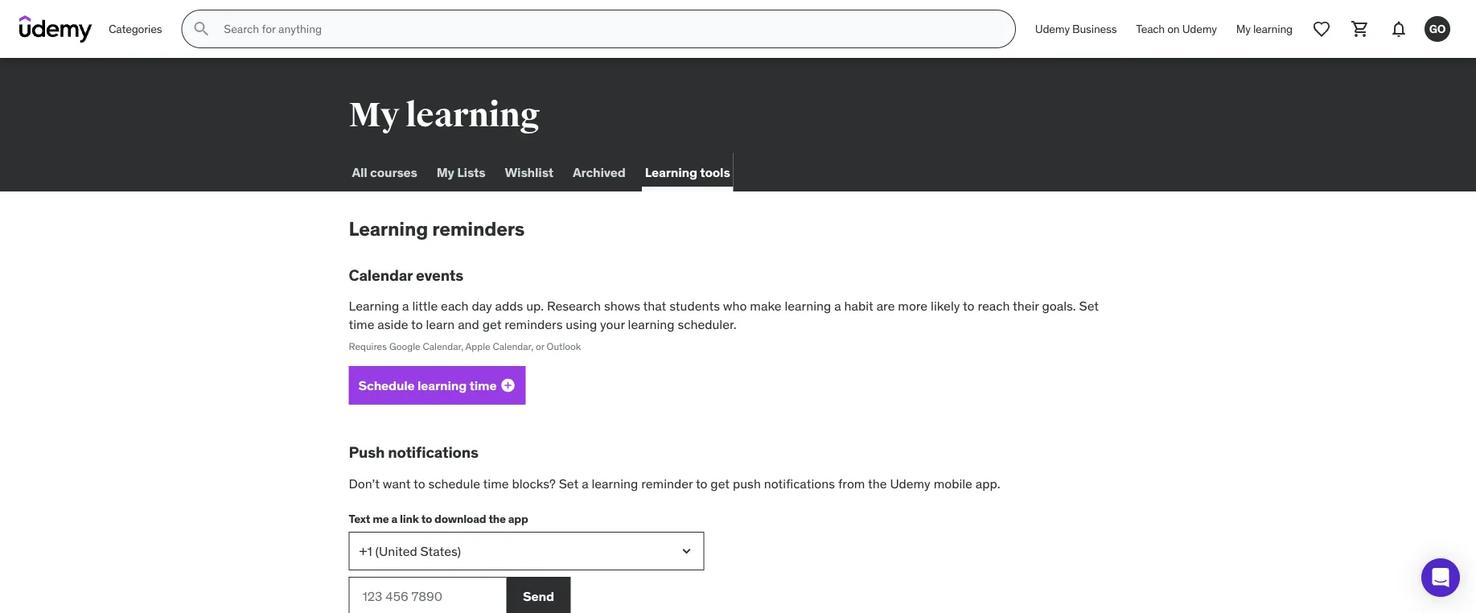Task type: describe. For each thing, give the bounding box(es) containing it.
learning for learning tools
[[645, 164, 698, 180]]

2 horizontal spatial udemy
[[1183, 21, 1218, 36]]

1 vertical spatial my learning
[[349, 94, 540, 136]]

app.
[[976, 475, 1001, 492]]

0 vertical spatial notifications
[[388, 443, 479, 462]]

udemy business
[[1036, 21, 1117, 36]]

wishlist image
[[1313, 19, 1332, 39]]

shows
[[604, 298, 641, 314]]

1 vertical spatial notifications
[[764, 475, 836, 492]]

text
[[349, 511, 370, 526]]

that
[[644, 298, 667, 314]]

123 456 7890 text field
[[349, 577, 507, 613]]

learning up the lists
[[406, 94, 540, 136]]

learning inside my learning link
[[1254, 21, 1293, 36]]

send button
[[507, 577, 571, 613]]

teach on udemy link
[[1127, 10, 1227, 48]]

make
[[750, 298, 782, 314]]

likely
[[931, 298, 961, 314]]

shopping cart with 0 items image
[[1351, 19, 1371, 39]]

learning reminders
[[349, 217, 525, 241]]

teach on udemy
[[1137, 21, 1218, 36]]

google
[[390, 340, 421, 353]]

learning tools link
[[642, 153, 734, 192]]

text me a link to download the app
[[349, 511, 529, 526]]

learn
[[426, 316, 455, 332]]

archived link
[[570, 153, 629, 192]]

all courses
[[352, 164, 418, 180]]

goals.
[[1043, 298, 1077, 314]]

don't want to schedule time blocks? set a learning reminder to get push notifications from the udemy mobile app.
[[349, 475, 1001, 492]]

business
[[1073, 21, 1117, 36]]

learning a little each day adds up. research shows that students who make learning a habit are more likely to reach their goals. set time aside to learn and get reminders using your learning scheduler. requires google calendar, apple calendar, or outlook
[[349, 298, 1100, 353]]

0 horizontal spatial udemy
[[891, 475, 931, 492]]

learning left reminder
[[592, 475, 639, 492]]

reminders inside learning a little each day adds up. research shows that students who make learning a habit are more likely to reach their goals. set time aside to learn and get reminders using your learning scheduler. requires google calendar, apple calendar, or outlook
[[505, 316, 563, 332]]

2 calendar, from the left
[[493, 340, 534, 353]]

mobile
[[934, 475, 973, 492]]

to right reminder
[[696, 475, 708, 492]]

1 vertical spatial set
[[559, 475, 579, 492]]

up.
[[527, 298, 544, 314]]

1 calendar, from the left
[[423, 340, 464, 353]]

reach
[[978, 298, 1010, 314]]

scheduler.
[[678, 316, 737, 332]]

learning right make at the right of the page
[[785, 298, 832, 314]]

1 horizontal spatial the
[[868, 475, 887, 492]]

1 horizontal spatial my learning
[[1237, 21, 1293, 36]]

want
[[383, 475, 411, 492]]

learning inside schedule learning time button
[[418, 377, 467, 394]]

or
[[536, 340, 545, 353]]

and
[[458, 316, 480, 332]]

tools
[[700, 164, 731, 180]]

categories button
[[99, 10, 172, 48]]

submit search image
[[192, 19, 211, 39]]

your
[[600, 316, 625, 332]]

push
[[733, 475, 761, 492]]

learning inside learning a little each day adds up. research shows that students who make learning a habit are more likely to reach their goals. set time aside to learn and get reminders using your learning scheduler. requires google calendar, apple calendar, or outlook
[[349, 298, 399, 314]]

lists
[[457, 164, 486, 180]]

students
[[670, 298, 720, 314]]

wishlist link
[[502, 153, 557, 192]]

0 vertical spatial reminders
[[432, 217, 525, 241]]

my lists
[[437, 164, 486, 180]]

push notifications
[[349, 443, 479, 462]]

blocks?
[[512, 475, 556, 492]]

udemy business link
[[1026, 10, 1127, 48]]

to right want
[[414, 475, 425, 492]]

0 horizontal spatial my
[[349, 94, 400, 136]]

to right likely
[[963, 298, 975, 314]]

udemy inside 'link'
[[1036, 21, 1070, 36]]

outlook
[[547, 340, 581, 353]]

all courses link
[[349, 153, 421, 192]]

archived
[[573, 164, 626, 180]]

1 vertical spatial get
[[711, 475, 730, 492]]

events
[[416, 265, 464, 285]]



Task type: locate. For each thing, give the bounding box(es) containing it.
Search for anything text field
[[221, 15, 996, 43]]

download
[[435, 511, 487, 526]]

1 vertical spatial learning
[[349, 217, 428, 241]]

schedule learning time button
[[349, 366, 526, 405]]

notifications
[[388, 443, 479, 462], [764, 475, 836, 492]]

udemy left business
[[1036, 21, 1070, 36]]

time left blocks? at the bottom left of page
[[483, 475, 509, 492]]

time
[[349, 316, 375, 332], [470, 377, 497, 394], [483, 475, 509, 492]]

to down little
[[411, 316, 423, 332]]

0 vertical spatial get
[[483, 316, 502, 332]]

courses
[[370, 164, 418, 180]]

0 horizontal spatial get
[[483, 316, 502, 332]]

calendar,
[[423, 340, 464, 353], [493, 340, 534, 353]]

my
[[1237, 21, 1251, 36], [349, 94, 400, 136], [437, 164, 455, 180]]

learning up 'aside'
[[349, 298, 399, 314]]

link
[[400, 511, 419, 526]]

using
[[566, 316, 597, 332]]

more
[[899, 298, 928, 314]]

schedule
[[429, 475, 481, 492]]

from
[[839, 475, 866, 492]]

my left the lists
[[437, 164, 455, 180]]

notifications up schedule
[[388, 443, 479, 462]]

the left app
[[489, 511, 506, 526]]

to right link
[[421, 511, 432, 526]]

who
[[723, 298, 747, 314]]

learning left wishlist image
[[1254, 21, 1293, 36]]

0 vertical spatial the
[[868, 475, 887, 492]]

learning left tools
[[645, 164, 698, 180]]

app
[[509, 511, 529, 526]]

are
[[877, 298, 895, 314]]

0 horizontal spatial my learning
[[349, 94, 540, 136]]

reminders down up.
[[505, 316, 563, 332]]

on
[[1168, 21, 1180, 36]]

my learning left wishlist image
[[1237, 21, 1293, 36]]

1 vertical spatial my
[[349, 94, 400, 136]]

a right blocks? at the bottom left of page
[[582, 475, 589, 492]]

calendar
[[349, 265, 413, 285]]

go
[[1430, 21, 1447, 36]]

schedule learning time
[[359, 377, 497, 394]]

set
[[1080, 298, 1100, 314], [559, 475, 579, 492]]

1 vertical spatial reminders
[[505, 316, 563, 332]]

1 horizontal spatial udemy
[[1036, 21, 1070, 36]]

set right blocks? at the bottom left of page
[[559, 475, 579, 492]]

aside
[[378, 316, 408, 332]]

my for my lists link
[[437, 164, 455, 180]]

1 vertical spatial time
[[470, 377, 497, 394]]

calendar events
[[349, 265, 464, 285]]

habit
[[845, 298, 874, 314]]

notifications left from
[[764, 475, 836, 492]]

categories
[[109, 21, 162, 36]]

a left little
[[403, 298, 409, 314]]

time inside button
[[470, 377, 497, 394]]

my for my learning link
[[1237, 21, 1251, 36]]

research
[[547, 298, 601, 314]]

0 horizontal spatial set
[[559, 475, 579, 492]]

learning for learning reminders
[[349, 217, 428, 241]]

0 horizontal spatial the
[[489, 511, 506, 526]]

2 horizontal spatial my
[[1237, 21, 1251, 36]]

reminders
[[432, 217, 525, 241], [505, 316, 563, 332]]

each
[[441, 298, 469, 314]]

a
[[403, 298, 409, 314], [835, 298, 842, 314], [582, 475, 589, 492], [392, 511, 398, 526]]

send
[[523, 588, 554, 605]]

0 vertical spatial learning
[[645, 164, 698, 180]]

1 horizontal spatial calendar,
[[493, 340, 534, 353]]

calendar, left or
[[493, 340, 534, 353]]

go link
[[1419, 10, 1458, 48]]

udemy left "mobile"
[[891, 475, 931, 492]]

0 horizontal spatial calendar,
[[423, 340, 464, 353]]

1 horizontal spatial notifications
[[764, 475, 836, 492]]

2 vertical spatial my
[[437, 164, 455, 180]]

time left small icon
[[470, 377, 497, 394]]

udemy
[[1036, 21, 1070, 36], [1183, 21, 1218, 36], [891, 475, 931, 492]]

learning
[[645, 164, 698, 180], [349, 217, 428, 241], [349, 298, 399, 314]]

get left push
[[711, 475, 730, 492]]

1 horizontal spatial get
[[711, 475, 730, 492]]

1 horizontal spatial my
[[437, 164, 455, 180]]

me
[[373, 511, 389, 526]]

notifications image
[[1390, 19, 1409, 39]]

adds
[[495, 298, 523, 314]]

schedule
[[359, 377, 415, 394]]

udemy right on
[[1183, 21, 1218, 36]]

little
[[412, 298, 438, 314]]

my learning
[[1237, 21, 1293, 36], [349, 94, 540, 136]]

teach
[[1137, 21, 1166, 36]]

learning down 'apple'
[[418, 377, 467, 394]]

don't
[[349, 475, 380, 492]]

learning
[[1254, 21, 1293, 36], [406, 94, 540, 136], [785, 298, 832, 314], [628, 316, 675, 332], [418, 377, 467, 394], [592, 475, 639, 492]]

push
[[349, 443, 385, 462]]

reminders down the lists
[[432, 217, 525, 241]]

learning tools
[[645, 164, 731, 180]]

wishlist
[[505, 164, 554, 180]]

2 vertical spatial time
[[483, 475, 509, 492]]

0 vertical spatial my learning
[[1237, 21, 1293, 36]]

my up all courses
[[349, 94, 400, 136]]

apple
[[466, 340, 491, 353]]

1 vertical spatial the
[[489, 511, 506, 526]]

day
[[472, 298, 492, 314]]

1 horizontal spatial set
[[1080, 298, 1100, 314]]

0 vertical spatial set
[[1080, 298, 1100, 314]]

udemy image
[[19, 15, 93, 43]]

all
[[352, 164, 368, 180]]

to
[[963, 298, 975, 314], [411, 316, 423, 332], [414, 475, 425, 492], [696, 475, 708, 492], [421, 511, 432, 526]]

the right from
[[868, 475, 887, 492]]

0 vertical spatial my
[[1237, 21, 1251, 36]]

get inside learning a little each day adds up. research shows that students who make learning a habit are more likely to reach their goals. set time aside to learn and get reminders using your learning scheduler. requires google calendar, apple calendar, or outlook
[[483, 316, 502, 332]]

learning up calendar
[[349, 217, 428, 241]]

time up requires
[[349, 316, 375, 332]]

2 vertical spatial learning
[[349, 298, 399, 314]]

0 vertical spatial time
[[349, 316, 375, 332]]

my learning link
[[1227, 10, 1303, 48]]

time inside learning a little each day adds up. research shows that students who make learning a habit are more likely to reach their goals. set time aside to learn and get reminders using your learning scheduler. requires google calendar, apple calendar, or outlook
[[349, 316, 375, 332]]

my right teach on udemy
[[1237, 21, 1251, 36]]

reminder
[[642, 475, 693, 492]]

my learning up my lists
[[349, 94, 540, 136]]

get
[[483, 316, 502, 332], [711, 475, 730, 492]]

set inside learning a little each day adds up. research shows that students who make learning a habit are more likely to reach their goals. set time aside to learn and get reminders using your learning scheduler. requires google calendar, apple calendar, or outlook
[[1080, 298, 1100, 314]]

a left habit
[[835, 298, 842, 314]]

a right me
[[392, 511, 398, 526]]

0 horizontal spatial notifications
[[388, 443, 479, 462]]

set right goals.
[[1080, 298, 1100, 314]]

the
[[868, 475, 887, 492], [489, 511, 506, 526]]

calendar, down learn
[[423, 340, 464, 353]]

their
[[1013, 298, 1040, 314]]

learning down that
[[628, 316, 675, 332]]

small image
[[500, 378, 516, 394]]

get down day
[[483, 316, 502, 332]]

my lists link
[[434, 153, 489, 192]]

requires
[[349, 340, 387, 353]]



Task type: vqa. For each thing, say whether or not it's contained in the screenshot.
Calendar events
yes



